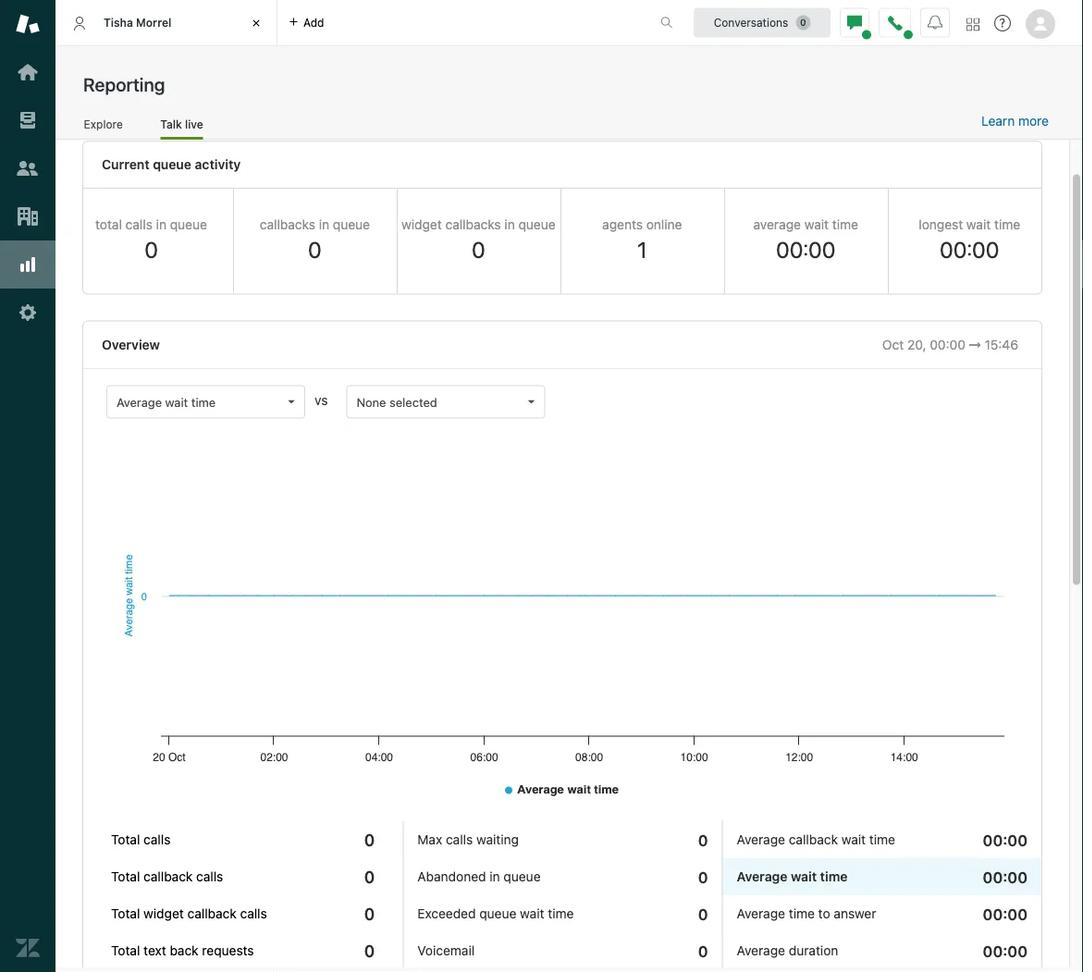 Task type: locate. For each thing, give the bounding box(es) containing it.
get started image
[[16, 60, 40, 84]]

organizations image
[[16, 204, 40, 229]]

notifications image
[[928, 15, 943, 30]]

reporting image
[[16, 253, 40, 277]]

live
[[185, 118, 203, 131]]

conversations button
[[694, 8, 831, 37]]

reporting
[[83, 73, 165, 95]]

tisha
[[104, 16, 133, 29]]

main element
[[0, 0, 56, 972]]

learn more
[[982, 113, 1049, 129]]

add
[[303, 16, 324, 29]]

learn more link
[[982, 113, 1049, 130]]

close image
[[247, 14, 266, 32]]

more
[[1019, 113, 1049, 129]]

zendesk image
[[16, 936, 40, 960]]

explore link
[[83, 117, 123, 137]]

morrel
[[136, 16, 172, 29]]



Task type: describe. For each thing, give the bounding box(es) containing it.
get help image
[[995, 15, 1011, 31]]

talk live
[[160, 118, 203, 131]]

button displays agent's chat status as online. image
[[847, 15, 862, 30]]

talk live link
[[160, 117, 203, 140]]

customers image
[[16, 156, 40, 180]]

views image
[[16, 108, 40, 132]]

conversations
[[714, 16, 789, 29]]

admin image
[[16, 301, 40, 325]]

tisha morrel tab
[[56, 0, 278, 46]]

learn
[[982, 113, 1015, 129]]

tisha morrel
[[104, 16, 172, 29]]

zendesk support image
[[16, 12, 40, 36]]

tabs tab list
[[56, 0, 641, 46]]

talk
[[160, 118, 182, 131]]

explore
[[84, 118, 123, 131]]

zendesk products image
[[967, 18, 980, 31]]

add button
[[278, 0, 335, 45]]



Task type: vqa. For each thing, say whether or not it's contained in the screenshot.
Chat now
no



